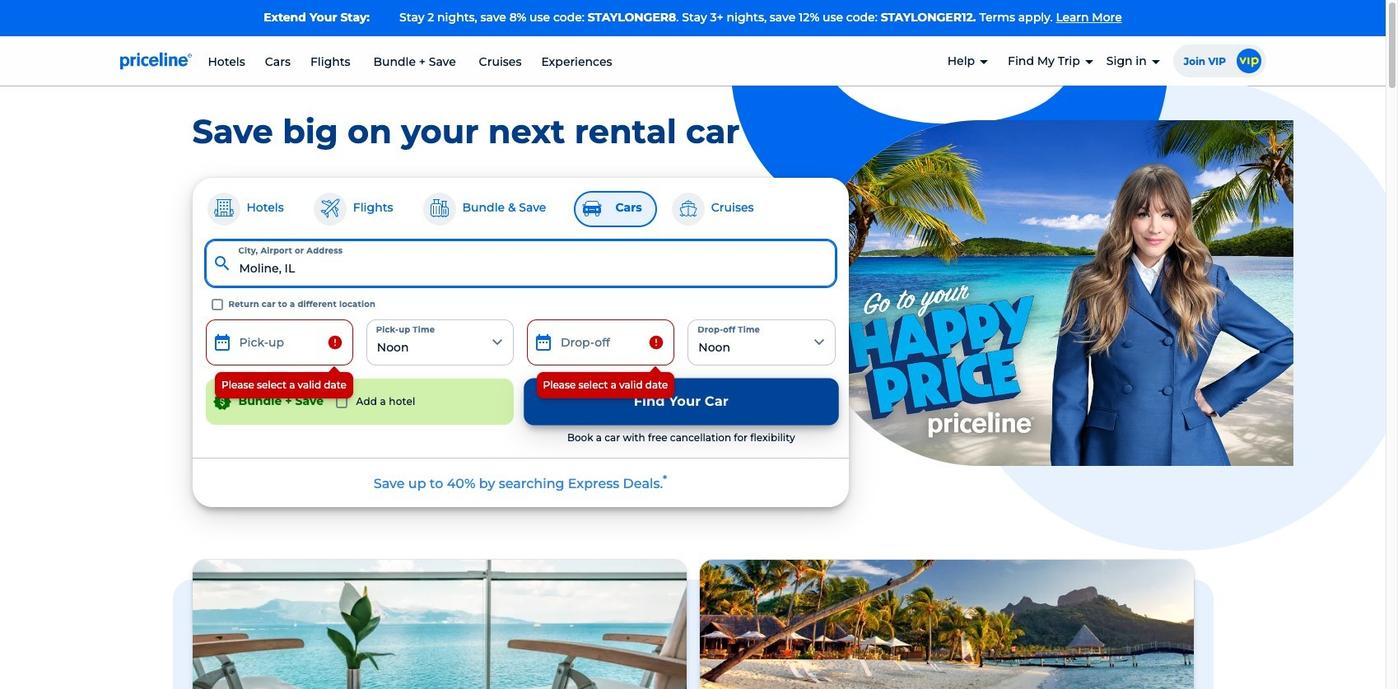 Task type: vqa. For each thing, say whether or not it's contained in the screenshot.
field
yes



Task type: describe. For each thing, give the bounding box(es) containing it.
types of travel tab list
[[205, 191, 836, 227]]



Task type: locate. For each thing, give the bounding box(es) containing it.
rental-car-search-form element
[[199, 240, 842, 445]]

priceline.com home image
[[120, 52, 191, 70]]

City, Airport or Address field
[[205, 240, 836, 286]]

partner car rental company logos image
[[501, 473, 756, 494]]

Drop-off text field
[[527, 319, 675, 365]]

None field
[[205, 240, 836, 286]]

vip badge icon image
[[1237, 48, 1261, 73]]

Pick-up text field
[[205, 319, 353, 365]]



